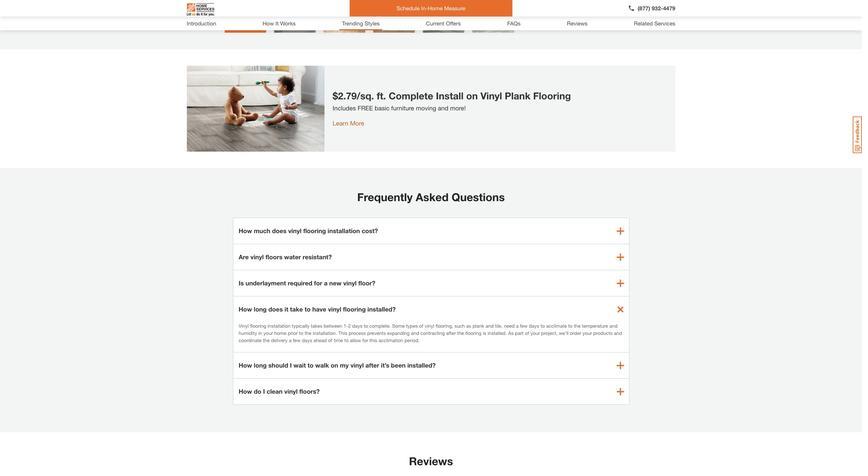 Task type: vqa. For each thing, say whether or not it's contained in the screenshot.
HOW LONG DOES IT TAKE TO HAVE VINYL FLOORING INSTALLED?
yes



Task type: describe. For each thing, give the bounding box(es) containing it.
products
[[593, 330, 613, 336]]

1 vertical spatial a
[[516, 323, 519, 329]]

vinyl up 'water' at the bottom left of the page
[[288, 227, 302, 235]]

how it works
[[263, 20, 296, 27]]

vinyl inside vinyl flooring installation typically takes between 1-2 days to complete. some types of vinyl flooring, such as plank and tile, need a few days to acclimate to the temperature and humidity in your home prior to the installation. this process prevents expanding and contracting after the flooring is installed. as part of your project, we'll order your products and coordinate the delivery a few days ahead of time to allow for this acclimation period.
[[239, 323, 249, 329]]

1 horizontal spatial on
[[466, 90, 478, 102]]

more!
[[450, 104, 466, 112]]

works
[[280, 20, 296, 27]]

1 vertical spatial on
[[331, 362, 338, 369]]

learn more link
[[333, 119, 364, 127]]

932-
[[652, 5, 663, 11]]

the left the delivery
[[263, 338, 270, 344]]

tile,
[[495, 323, 503, 329]]

my
[[340, 362, 349, 369]]

1 horizontal spatial installation
[[328, 227, 360, 235]]

ft.
[[377, 90, 386, 102]]

installation.
[[313, 330, 337, 336]]

4479
[[663, 5, 676, 11]]

styles
[[365, 20, 380, 27]]

prior
[[288, 330, 298, 336]]

floors
[[266, 253, 283, 261]]

vinyl right are at left
[[251, 253, 264, 261]]

take
[[290, 306, 303, 313]]

been
[[391, 362, 406, 369]]

frequently
[[357, 191, 413, 204]]

typically
[[292, 323, 310, 329]]

0 horizontal spatial few
[[293, 338, 301, 344]]

how long should i wait to walk on my vinyl after it's been installed?
[[239, 362, 436, 369]]

questions
[[452, 191, 505, 204]]

install
[[436, 90, 464, 102]]

how do i clean vinyl floors?
[[239, 388, 320, 395]]

(877) 932-4479 link
[[628, 4, 676, 12]]

vinyl right clean
[[284, 388, 298, 395]]

2 vertical spatial of
[[328, 338, 332, 344]]

feedback link image
[[853, 116, 862, 154]]

cost?
[[362, 227, 378, 235]]

in-
[[421, 5, 428, 11]]

delivery
[[271, 338, 288, 344]]

it's
[[381, 362, 389, 369]]

acclimate
[[546, 323, 567, 329]]

free
[[358, 104, 373, 112]]

how for how it works
[[263, 20, 274, 27]]

acclimation
[[379, 338, 403, 344]]

such
[[455, 323, 465, 329]]

learn
[[333, 119, 348, 127]]

new
[[329, 279, 342, 287]]

home
[[274, 330, 286, 336]]

and down install
[[438, 104, 448, 112]]

do it for you logo image
[[187, 0, 214, 19]]

0 vertical spatial a
[[324, 279, 328, 287]]

introduction
[[187, 20, 216, 27]]

current offers
[[426, 20, 461, 27]]

humidity
[[239, 330, 257, 336]]

some
[[392, 323, 405, 329]]

vinyl inside vinyl flooring installation typically takes between 1-2 days to complete. some types of vinyl flooring, such as plank and tile, need a few days to acclimate to the temperature and humidity in your home prior to the installation. this process prevents expanding and contracting after the flooring is installed. as part of your project, we'll order your products and coordinate the delivery a few days ahead of time to allow for this acclimation period.
[[425, 323, 434, 329]]

offers
[[446, 20, 461, 27]]

takes
[[311, 323, 323, 329]]

2 vertical spatial a
[[289, 338, 292, 344]]

0 horizontal spatial installed?
[[368, 306, 396, 313]]

expanding
[[387, 330, 410, 336]]

are vinyl floors water resistant?
[[239, 253, 332, 261]]

time
[[334, 338, 343, 344]]

schedule in-home measure
[[397, 5, 466, 11]]

much
[[254, 227, 270, 235]]

flooring down as
[[465, 330, 482, 336]]

trending
[[342, 20, 363, 27]]

and up is
[[486, 323, 494, 329]]

and up the products
[[610, 323, 618, 329]]

0 horizontal spatial days
[[302, 338, 312, 344]]

need
[[504, 323, 515, 329]]

it
[[276, 20, 279, 27]]

coordinate
[[239, 338, 262, 344]]

contracting
[[421, 330, 445, 336]]

includes
[[333, 104, 356, 112]]

as
[[508, 330, 514, 336]]

current
[[426, 20, 444, 27]]

water
[[284, 253, 301, 261]]

1-
[[344, 323, 348, 329]]

to up project,
[[541, 323, 545, 329]]

1 horizontal spatial installed?
[[407, 362, 436, 369]]

for inside vinyl flooring installation typically takes between 1-2 days to complete. some types of vinyl flooring, such as plank and tile, need a few days to acclimate to the temperature and humidity in your home prior to the installation. this process prevents expanding and contracting after the flooring is installed. as part of your project, we'll order your products and coordinate the delivery a few days ahead of time to allow for this acclimation period.
[[362, 338, 368, 344]]

how much does vinyl flooring installation cost?
[[239, 227, 378, 235]]

installation inside vinyl flooring installation typically takes between 1-2 days to complete. some types of vinyl flooring, such as plank and tile, need a few days to acclimate to the temperature and humidity in your home prior to the installation. this process prevents expanding and contracting after the flooring is installed. as part of your project, we'll order your products and coordinate the delivery a few days ahead of time to allow for this acclimation period.
[[268, 323, 291, 329]]

have
[[312, 306, 326, 313]]

1 horizontal spatial of
[[419, 323, 423, 329]]

are
[[239, 253, 249, 261]]

plank
[[473, 323, 484, 329]]



Task type: locate. For each thing, give the bounding box(es) containing it.
does left it
[[268, 306, 283, 313]]

prevents
[[367, 330, 386, 336]]

your
[[264, 330, 273, 336], [531, 330, 540, 336], [583, 330, 592, 336]]

1 vertical spatial does
[[268, 306, 283, 313]]

1 horizontal spatial for
[[362, 338, 368, 344]]

this
[[370, 338, 377, 344]]

1 horizontal spatial reviews
[[567, 20, 588, 27]]

after left it's
[[366, 362, 379, 369]]

on
[[466, 90, 478, 102], [331, 362, 338, 369]]

your left project,
[[531, 330, 540, 336]]

process
[[349, 330, 366, 336]]

1 horizontal spatial after
[[446, 330, 456, 336]]

0 vertical spatial on
[[466, 90, 478, 102]]

0 vertical spatial after
[[446, 330, 456, 336]]

learn more
[[333, 119, 364, 127]]

0 vertical spatial i
[[290, 362, 292, 369]]

does right much
[[272, 227, 287, 235]]

0 horizontal spatial i
[[263, 388, 265, 395]]

flooring up the resistant?
[[303, 227, 326, 235]]

0 horizontal spatial on
[[331, 362, 338, 369]]

the down such
[[457, 330, 464, 336]]

i right do
[[263, 388, 265, 395]]

how left do
[[239, 388, 252, 395]]

1 vertical spatial long
[[254, 362, 267, 369]]

the up order
[[574, 323, 581, 329]]

days up "process" on the left of the page
[[352, 323, 363, 329]]

resistant?
[[303, 253, 332, 261]]

project,
[[541, 330, 558, 336]]

1 vertical spatial vinyl
[[239, 323, 249, 329]]

it
[[285, 306, 288, 313]]

3 your from the left
[[583, 330, 592, 336]]

does
[[272, 227, 287, 235], [268, 306, 283, 313]]

0 vertical spatial for
[[314, 279, 322, 287]]

temperature
[[582, 323, 608, 329]]

a down prior
[[289, 338, 292, 344]]

0 vertical spatial installed?
[[368, 306, 396, 313]]

after down flooring, at bottom
[[446, 330, 456, 336]]

does for vinyl
[[272, 227, 287, 235]]

1 horizontal spatial i
[[290, 362, 292, 369]]

1 vertical spatial reviews
[[409, 455, 453, 468]]

1 vertical spatial i
[[263, 388, 265, 395]]

0 vertical spatial long
[[254, 306, 267, 313]]

long up the in
[[254, 306, 267, 313]]

do
[[254, 388, 261, 395]]

is
[[239, 279, 244, 287]]

2 horizontal spatial days
[[529, 323, 539, 329]]

installation left cost?
[[328, 227, 360, 235]]

your right the in
[[264, 330, 273, 336]]

0 horizontal spatial reviews
[[409, 455, 453, 468]]

2 horizontal spatial a
[[516, 323, 519, 329]]

complete.
[[369, 323, 391, 329]]

how left it
[[263, 20, 274, 27]]

0 horizontal spatial your
[[264, 330, 273, 336]]

vinyl
[[481, 90, 502, 102], [239, 323, 249, 329]]

0 horizontal spatial after
[[366, 362, 379, 369]]

1 long from the top
[[254, 306, 267, 313]]

2
[[348, 323, 351, 329]]

on left my
[[331, 362, 338, 369]]

reviews
[[567, 20, 588, 27], [409, 455, 453, 468]]

to down this on the left
[[344, 338, 349, 344]]

few down prior
[[293, 338, 301, 344]]

more
[[350, 119, 364, 127]]

2 horizontal spatial of
[[525, 330, 529, 336]]

1 vertical spatial after
[[366, 362, 379, 369]]

vinyl right my
[[351, 362, 364, 369]]

1 horizontal spatial few
[[520, 323, 528, 329]]

few up the part
[[520, 323, 528, 329]]

of right types
[[419, 323, 423, 329]]

1 horizontal spatial days
[[352, 323, 363, 329]]

should
[[268, 362, 288, 369]]

2 horizontal spatial your
[[583, 330, 592, 336]]

flooring up the in
[[250, 323, 266, 329]]

how down coordinate
[[239, 362, 252, 369]]

does for it
[[268, 306, 283, 313]]

flooring,
[[436, 323, 453, 329]]

a up the part
[[516, 323, 519, 329]]

0 horizontal spatial installation
[[268, 323, 291, 329]]

asked
[[416, 191, 449, 204]]

1 horizontal spatial vinyl
[[481, 90, 502, 102]]

wait
[[294, 362, 306, 369]]

installed? right been at the left bottom of page
[[407, 362, 436, 369]]

1 vertical spatial few
[[293, 338, 301, 344]]

how for how long does it take to have vinyl flooring installed?
[[239, 306, 252, 313]]

a left new
[[324, 279, 328, 287]]

1 your from the left
[[264, 330, 273, 336]]

plank
[[505, 90, 531, 102]]

the down the typically
[[305, 330, 311, 336]]

installed.
[[488, 330, 507, 336]]

long for should
[[254, 362, 267, 369]]

1 horizontal spatial your
[[531, 330, 540, 336]]

0 horizontal spatial for
[[314, 279, 322, 287]]

frequently asked questions
[[357, 191, 505, 204]]

related services
[[634, 20, 676, 27]]

part
[[515, 330, 524, 336]]

of
[[419, 323, 423, 329], [525, 330, 529, 336], [328, 338, 332, 344]]

2 long from the top
[[254, 362, 267, 369]]

1 vertical spatial installed?
[[407, 362, 436, 369]]

to up order
[[568, 323, 573, 329]]

and right the products
[[614, 330, 622, 336]]

the
[[574, 323, 581, 329], [305, 330, 311, 336], [457, 330, 464, 336], [263, 338, 270, 344]]

how for how long should i wait to walk on my vinyl after it's been installed?
[[239, 362, 252, 369]]

days left "acclimate"
[[529, 323, 539, 329]]

1 horizontal spatial a
[[324, 279, 328, 287]]

1 vertical spatial for
[[362, 338, 368, 344]]

to right wait
[[308, 362, 314, 369]]

measure
[[444, 5, 466, 11]]

how for how do i clean vinyl floors?
[[239, 388, 252, 395]]

furniture
[[391, 104, 414, 112]]

your down temperature
[[583, 330, 592, 336]]

1 vertical spatial of
[[525, 330, 529, 336]]

of left time
[[328, 338, 332, 344]]

home
[[428, 5, 443, 11]]

is
[[483, 330, 486, 336]]

how up humidity
[[239, 306, 252, 313]]

installation up home on the left bottom of page
[[268, 323, 291, 329]]

1 vertical spatial installation
[[268, 323, 291, 329]]

faqs
[[507, 20, 521, 27]]

after
[[446, 330, 456, 336], [366, 362, 379, 369]]

types
[[406, 323, 418, 329]]

how long does it take to have vinyl flooring installed?
[[239, 306, 396, 313]]

moving
[[416, 104, 436, 112]]

schedule
[[397, 5, 420, 11]]

services
[[654, 20, 676, 27]]

0 horizontal spatial of
[[328, 338, 332, 344]]

trending styles
[[342, 20, 380, 27]]

to up "process" on the left of the page
[[364, 323, 368, 329]]

0 vertical spatial of
[[419, 323, 423, 329]]

for left new
[[314, 279, 322, 287]]

and up the period.
[[411, 330, 419, 336]]

as
[[466, 323, 471, 329]]

few
[[520, 323, 528, 329], [293, 338, 301, 344]]

0 vertical spatial installation
[[328, 227, 360, 235]]

how for how much does vinyl flooring installation cost?
[[239, 227, 252, 235]]

floor?
[[358, 279, 375, 287]]

$2.79/sq. ft. complete install on vinyl plank flooring
[[333, 90, 571, 102]]

0 vertical spatial vinyl
[[481, 90, 502, 102]]

flooring up 2
[[343, 306, 366, 313]]

between
[[324, 323, 342, 329]]

after inside vinyl flooring installation typically takes between 1-2 days to complete. some types of vinyl flooring, such as plank and tile, need a few days to acclimate to the temperature and humidity in your home prior to the installation. this process prevents expanding and contracting after the flooring is installed. as part of your project, we'll order your products and coordinate the delivery a few days ahead of time to allow for this acclimation period.
[[446, 330, 456, 336]]

a
[[324, 279, 328, 287], [516, 323, 519, 329], [289, 338, 292, 344]]

includes free basic furniture moving and more!
[[333, 104, 466, 112]]

vinyl up humidity
[[239, 323, 249, 329]]

we'll
[[559, 330, 569, 336]]

$2.79/sq.
[[333, 90, 374, 102]]

a baby sitting up playing with a teddy bear on new grey vinyl flooring image
[[187, 66, 324, 152]]

on right install
[[466, 90, 478, 102]]

days left the ahead
[[302, 338, 312, 344]]

floors?
[[299, 388, 320, 395]]

related
[[634, 20, 653, 27]]

to
[[305, 306, 311, 313], [364, 323, 368, 329], [541, 323, 545, 329], [568, 323, 573, 329], [299, 330, 303, 336], [344, 338, 349, 344], [308, 362, 314, 369]]

0 horizontal spatial vinyl
[[239, 323, 249, 329]]

long for does
[[254, 306, 267, 313]]

is underlayment required for a new vinyl floor?
[[239, 279, 375, 287]]

of right the part
[[525, 330, 529, 336]]

flooring
[[533, 90, 571, 102]]

allow
[[350, 338, 361, 344]]

clean
[[267, 388, 283, 395]]

i left wait
[[290, 362, 292, 369]]

0 vertical spatial does
[[272, 227, 287, 235]]

order
[[570, 330, 581, 336]]

0 horizontal spatial a
[[289, 338, 292, 344]]

vinyl right have
[[328, 306, 341, 313]]

basic
[[375, 104, 390, 112]]

how left much
[[239, 227, 252, 235]]

for left this
[[362, 338, 368, 344]]

vinyl up contracting
[[425, 323, 434, 329]]

installed? up "complete."
[[368, 306, 396, 313]]

complete
[[389, 90, 433, 102]]

long left should
[[254, 362, 267, 369]]

period.
[[405, 338, 420, 344]]

ahead
[[314, 338, 327, 344]]

underlayment
[[246, 279, 286, 287]]

0 vertical spatial few
[[520, 323, 528, 329]]

vinyl left 'plank'
[[481, 90, 502, 102]]

required
[[288, 279, 312, 287]]

vinyl right new
[[343, 279, 357, 287]]

to down the typically
[[299, 330, 303, 336]]

0 vertical spatial reviews
[[567, 20, 588, 27]]

2 your from the left
[[531, 330, 540, 336]]

walk
[[315, 362, 329, 369]]

to right take
[[305, 306, 311, 313]]

flooring
[[303, 227, 326, 235], [343, 306, 366, 313], [250, 323, 266, 329], [465, 330, 482, 336]]

days
[[352, 323, 363, 329], [529, 323, 539, 329], [302, 338, 312, 344]]

installation
[[328, 227, 360, 235], [268, 323, 291, 329]]



